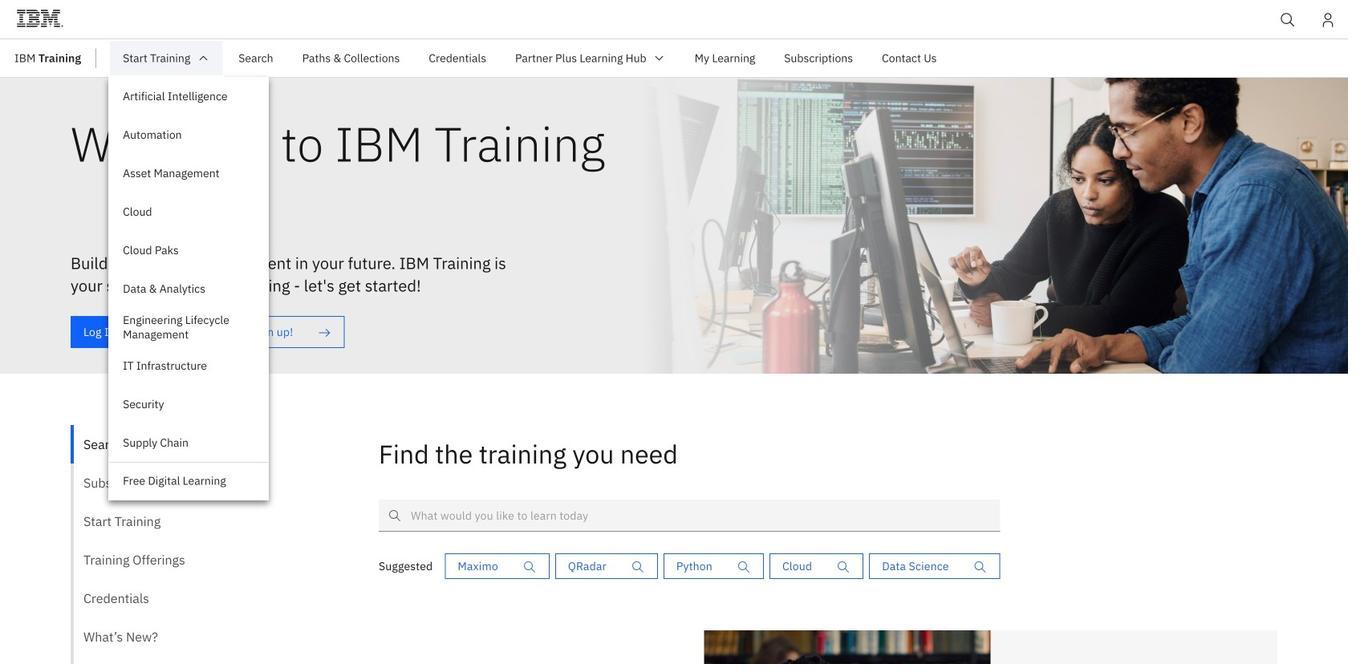 Task type: locate. For each thing, give the bounding box(es) containing it.
partner plus learning hub image
[[653, 52, 666, 65]]

ibm platform name element
[[0, 0, 1348, 46], [0, 39, 1348, 501], [108, 39, 1348, 501]]

start training image
[[197, 52, 210, 65]]

What would you like to learn today search field
[[379, 500, 1000, 532]]

search image
[[1280, 12, 1296, 28]]

notifications image
[[1320, 12, 1336, 28]]

start training element
[[108, 77, 269, 501]]

What would you like to learn today text field
[[379, 500, 1000, 532]]



Task type: vqa. For each thing, say whether or not it's contained in the screenshot.
Let's talk element
no



